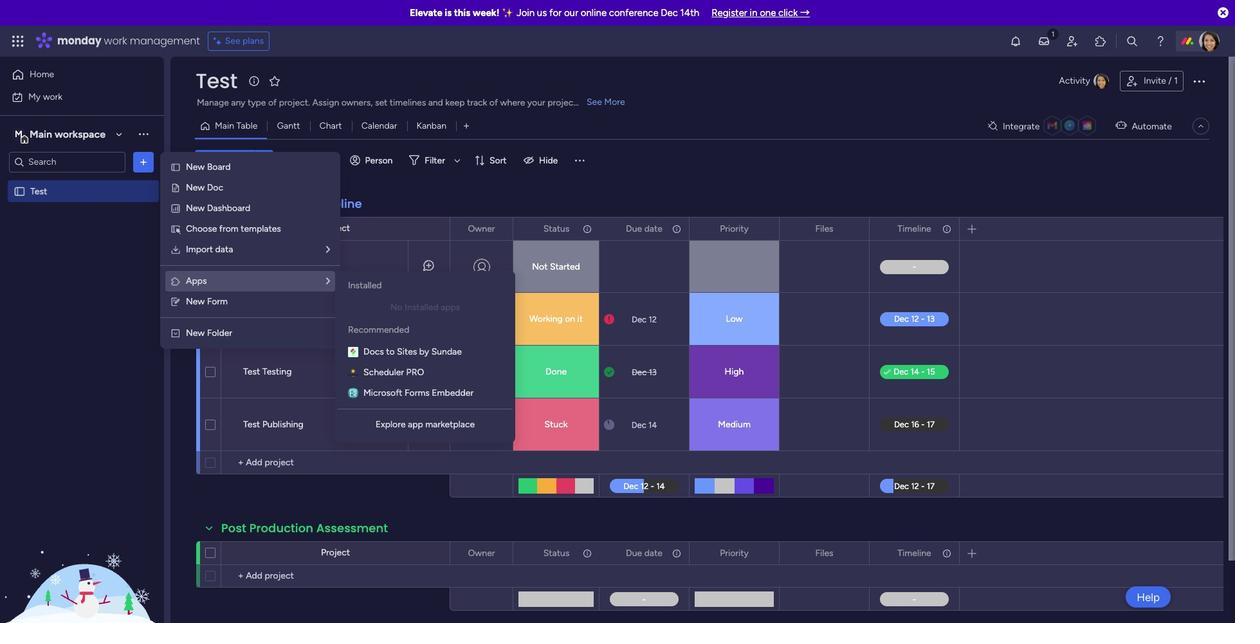Task type: vqa. For each thing, say whether or not it's contained in the screenshot.
ready-
no



Task type: locate. For each thing, give the bounding box(es) containing it.
0 vertical spatial status field
[[541, 222, 573, 236]]

Files field
[[813, 222, 837, 236], [813, 546, 837, 560]]

help
[[1138, 591, 1161, 603]]

column information image for due date
[[672, 548, 682, 558]]

work
[[104, 33, 127, 48], [43, 91, 63, 102]]

chart button
[[310, 116, 352, 136]]

test list box
[[0, 178, 164, 376]]

lottie animation element
[[0, 493, 164, 623]]

0 vertical spatial date
[[645, 223, 663, 234]]

1 vertical spatial see
[[587, 97, 602, 108]]

person button
[[345, 150, 401, 171]]

Test field
[[192, 66, 241, 95]]

2 status field from the top
[[541, 546, 573, 560]]

see left more
[[587, 97, 602, 108]]

activity button
[[1055, 71, 1116, 91]]

test down doc
[[221, 196, 246, 212]]

of
[[268, 97, 277, 108], [490, 97, 498, 108]]

app logo image for scheduler
[[348, 368, 359, 378]]

no installed apps
[[391, 302, 460, 313]]

see inside button
[[225, 35, 241, 46]]

Status field
[[541, 222, 573, 236], [541, 546, 573, 560]]

2 files field from the top
[[813, 546, 837, 560]]

hide button
[[519, 150, 566, 171]]

test for test testing
[[243, 366, 260, 377]]

help image
[[1155, 35, 1168, 48]]

menu image
[[574, 154, 587, 167]]

option
[[0, 180, 164, 182]]

test for test publishing
[[243, 419, 260, 430]]

manage
[[197, 97, 229, 108]]

new right new folder "icon" on the bottom left
[[186, 328, 205, 339]]

2 app logo image from the top
[[348, 368, 359, 378]]

my work button
[[8, 87, 138, 107]]

1 vertical spatial due date field
[[623, 546, 666, 560]]

see plans button
[[208, 32, 270, 51]]

0 horizontal spatial of
[[268, 97, 277, 108]]

1 owner field from the top
[[465, 222, 499, 236]]

in
[[750, 7, 758, 19]]

kanban
[[417, 120, 447, 131]]

app logo image left scheduler at the bottom left of page
[[348, 368, 359, 378]]

0 vertical spatial due date field
[[623, 222, 666, 236]]

invite / 1 button
[[1121, 71, 1184, 91]]

explore
[[376, 419, 406, 430]]

date
[[645, 223, 663, 234], [645, 547, 663, 558]]

from
[[219, 223, 239, 234]]

installed right no
[[405, 302, 439, 313]]

work for my
[[43, 91, 63, 102]]

your
[[528, 97, 546, 108]]

1 horizontal spatial main
[[215, 120, 234, 131]]

1 vertical spatial new project
[[243, 261, 293, 272]]

1 vertical spatial timeline field
[[895, 546, 935, 560]]

1 vertical spatial timeline
[[898, 547, 932, 558]]

0 vertical spatial priority
[[720, 223, 749, 234]]

0 horizontal spatial column information image
[[583, 548, 593, 558]]

Due date field
[[623, 222, 666, 236], [623, 546, 666, 560]]

app logo image
[[348, 347, 359, 357], [348, 368, 359, 378], [348, 388, 359, 398]]

due date for pipeline
[[626, 223, 663, 234]]

see for see more
[[587, 97, 602, 108]]

new project down templates
[[243, 261, 293, 272]]

1 vertical spatial status
[[544, 547, 570, 558]]

14
[[649, 420, 657, 430]]

1 date from the top
[[645, 223, 663, 234]]

service icon image
[[171, 183, 181, 193]]

0 vertical spatial files field
[[813, 222, 837, 236]]

1 vertical spatial due
[[626, 547, 643, 558]]

Timeline field
[[895, 222, 935, 236], [895, 546, 935, 560]]

test inside field
[[221, 196, 246, 212]]

dec for dec 12
[[632, 314, 647, 324]]

new up new doc
[[200, 154, 219, 165]]

new for new dashboard image
[[186, 203, 205, 214]]

sort
[[490, 155, 507, 166]]

0 vertical spatial see
[[225, 35, 241, 46]]

app logo image left microsoft
[[348, 388, 359, 398]]

2 horizontal spatial column information image
[[942, 224, 953, 234]]

main
[[215, 120, 234, 131], [30, 128, 52, 140]]

choose from templates image
[[171, 224, 181, 234]]

column information image for timeline
[[942, 224, 953, 234]]

m
[[15, 128, 22, 139]]

+ Add project text field
[[228, 455, 444, 471], [228, 568, 444, 584]]

timeline for post production assessment
[[898, 547, 932, 558]]

new right new dashboard image
[[186, 203, 205, 214]]

list arrow image for import data
[[326, 245, 330, 254]]

0 horizontal spatial work
[[43, 91, 63, 102]]

main left "table"
[[215, 120, 234, 131]]

started
[[550, 261, 580, 272]]

see left plans
[[225, 35, 241, 46]]

due date
[[626, 223, 663, 234], [626, 547, 663, 558]]

1 vertical spatial list arrow image
[[326, 277, 330, 286]]

list arrow image for apps
[[326, 277, 330, 286]]

1 vertical spatial due date
[[626, 547, 663, 558]]

dec for dec 14
[[632, 420, 647, 430]]

1 horizontal spatial see
[[587, 97, 602, 108]]

1 vertical spatial production
[[250, 520, 314, 536]]

new project up doc
[[200, 154, 250, 165]]

sites
[[397, 346, 417, 357]]

test
[[196, 66, 237, 95], [30, 186, 47, 197], [221, 196, 246, 212], [243, 313, 260, 324], [243, 366, 260, 377], [243, 419, 260, 430]]

dec left 14th
[[661, 7, 678, 19]]

1 due from the top
[[626, 223, 643, 234]]

0 vertical spatial app logo image
[[348, 347, 359, 357]]

new right new board image
[[186, 162, 205, 173]]

/
[[1169, 75, 1173, 86]]

owner
[[468, 223, 495, 234], [468, 547, 495, 558]]

test left testing
[[243, 366, 260, 377]]

1 vertical spatial work
[[43, 91, 63, 102]]

board
[[207, 162, 231, 173]]

1 horizontal spatial work
[[104, 33, 127, 48]]

2 timeline field from the top
[[895, 546, 935, 560]]

1 owner from the top
[[468, 223, 495, 234]]

table
[[237, 120, 258, 131]]

2 status from the top
[[544, 547, 570, 558]]

2 + add project text field from the top
[[228, 568, 444, 584]]

publishing
[[262, 419, 304, 430]]

0 vertical spatial + add project text field
[[228, 455, 444, 471]]

project down assessment
[[321, 547, 350, 558]]

2 vertical spatial app logo image
[[348, 388, 359, 398]]

see plans
[[225, 35, 264, 46]]

0 horizontal spatial column information image
[[583, 224, 593, 234]]

week!
[[473, 7, 500, 19]]

of right type
[[268, 97, 277, 108]]

production for test
[[249, 196, 313, 212]]

apps
[[441, 302, 460, 313]]

dec left 14
[[632, 420, 647, 430]]

1 timeline from the top
[[898, 223, 932, 234]]

2 priority from the top
[[720, 547, 749, 558]]

new dashboard
[[186, 203, 251, 214]]

test building
[[243, 313, 295, 324]]

1 vertical spatial status field
[[541, 546, 573, 560]]

register in one click → link
[[712, 7, 811, 19]]

options image
[[495, 218, 504, 240], [942, 218, 951, 240], [495, 542, 504, 564], [582, 542, 591, 564], [671, 542, 680, 564]]

1 status field from the top
[[541, 222, 573, 236]]

2 horizontal spatial column information image
[[942, 548, 953, 558]]

new dashboard image
[[171, 203, 181, 214]]

2 due date from the top
[[626, 547, 663, 558]]

0 horizontal spatial see
[[225, 35, 241, 46]]

microsoft
[[364, 388, 403, 398]]

main table
[[215, 120, 258, 131]]

is
[[445, 7, 452, 19]]

register
[[712, 7, 748, 19]]

1 + add project text field from the top
[[228, 455, 444, 471]]

0 vertical spatial timeline
[[898, 223, 932, 234]]

assign
[[312, 97, 339, 108]]

14th
[[681, 7, 700, 19]]

priority
[[720, 223, 749, 234], [720, 547, 749, 558]]

app logo image left 'docs'
[[348, 347, 359, 357]]

production right the post
[[250, 520, 314, 536]]

13
[[649, 367, 657, 377]]

0 vertical spatial installed
[[348, 280, 382, 291]]

dec left 13
[[632, 367, 647, 377]]

new project inside button
[[200, 154, 250, 165]]

0 vertical spatial owner field
[[465, 222, 499, 236]]

app logo image for docs
[[348, 347, 359, 357]]

see more
[[587, 97, 625, 108]]

marketplace
[[426, 419, 475, 430]]

gantt
[[277, 120, 300, 131]]

new board image
[[171, 162, 181, 173]]

0 vertical spatial status
[[544, 223, 570, 234]]

0 horizontal spatial installed
[[348, 280, 382, 291]]

production
[[249, 196, 313, 212], [250, 520, 314, 536]]

0 vertical spatial timeline field
[[895, 222, 935, 236]]

not
[[533, 261, 548, 272]]

1 vertical spatial owner field
[[465, 546, 499, 560]]

options image
[[1192, 73, 1208, 89], [137, 155, 150, 168], [582, 218, 591, 240], [671, 218, 680, 240], [942, 542, 951, 564]]

project down templates
[[264, 261, 293, 272]]

2 owner from the top
[[468, 547, 495, 558]]

due for test production pipeline
[[626, 223, 643, 234]]

1 horizontal spatial column information image
[[672, 224, 682, 234]]

1 image
[[1048, 26, 1060, 41]]

3 app logo image from the top
[[348, 388, 359, 398]]

production up templates
[[249, 196, 313, 212]]

1 horizontal spatial of
[[490, 97, 498, 108]]

james peterson image
[[1200, 31, 1221, 51]]

list arrow image
[[326, 245, 330, 254], [326, 277, 330, 286]]

column information image for timeline
[[942, 548, 953, 558]]

column information image
[[583, 224, 593, 234], [942, 224, 953, 234], [672, 548, 682, 558]]

main table button
[[195, 116, 267, 136]]

0 vertical spatial owner
[[468, 223, 495, 234]]

of right track
[[490, 97, 498, 108]]

see for see plans
[[225, 35, 241, 46]]

see
[[225, 35, 241, 46], [587, 97, 602, 108]]

activity
[[1060, 75, 1091, 86]]

2 list arrow image from the top
[[326, 277, 330, 286]]

0 vertical spatial list arrow image
[[326, 245, 330, 254]]

test right the public board icon
[[30, 186, 47, 197]]

public board image
[[14, 185, 26, 197]]

done
[[546, 366, 567, 377]]

Priority field
[[717, 222, 752, 236], [717, 546, 752, 560]]

0 vertical spatial priority field
[[717, 222, 752, 236]]

main right the workspace image
[[30, 128, 52, 140]]

project
[[221, 154, 250, 165], [321, 223, 350, 234], [264, 261, 293, 272], [321, 547, 350, 558]]

column information image
[[672, 224, 682, 234], [583, 548, 593, 558], [942, 548, 953, 558]]

Owner field
[[465, 222, 499, 236], [465, 546, 499, 560]]

work right the my
[[43, 91, 63, 102]]

dec left 12
[[632, 314, 647, 324]]

1 vertical spatial app logo image
[[348, 368, 359, 378]]

options image for status
[[582, 218, 591, 240]]

filter button
[[404, 150, 465, 171]]

0 vertical spatial due
[[626, 223, 643, 234]]

1 due date from the top
[[626, 223, 663, 234]]

new
[[200, 154, 219, 165], [186, 162, 205, 173], [186, 182, 205, 193], [186, 203, 205, 214], [243, 261, 262, 272], [186, 296, 205, 307], [186, 328, 205, 339]]

working
[[530, 313, 563, 324]]

status field for status's column information image
[[541, 546, 573, 560]]

0 vertical spatial new project
[[200, 154, 250, 165]]

1 horizontal spatial installed
[[405, 302, 439, 313]]

2 timeline from the top
[[898, 547, 932, 558]]

1 timeline field from the top
[[895, 222, 935, 236]]

home
[[30, 69, 54, 80]]

forms
[[405, 388, 430, 398]]

search everything image
[[1127, 35, 1139, 48]]

management
[[130, 33, 200, 48]]

Search field
[[299, 151, 338, 169]]

status field for column information icon corresponding to status
[[541, 222, 573, 236]]

elevate is this week! ✨ join us for our online conference dec 14th
[[410, 7, 700, 19]]

installed up recommended
[[348, 280, 382, 291]]

test production pipeline
[[221, 196, 362, 212]]

1 vertical spatial + add project text field
[[228, 568, 444, 584]]

1 list arrow image from the top
[[326, 245, 330, 254]]

2 owner field from the top
[[465, 546, 499, 560]]

0 vertical spatial work
[[104, 33, 127, 48]]

2 due date field from the top
[[623, 546, 666, 560]]

scheduler
[[364, 367, 404, 378]]

0 vertical spatial due date
[[626, 223, 663, 234]]

menu
[[160, 152, 341, 349], [338, 274, 513, 440]]

1 files from the top
[[816, 223, 834, 234]]

templates
[[241, 223, 281, 234]]

workspace image
[[12, 127, 25, 141]]

plans
[[243, 35, 264, 46]]

2 date from the top
[[645, 547, 663, 558]]

0 horizontal spatial main
[[30, 128, 52, 140]]

test left building
[[243, 313, 260, 324]]

1 horizontal spatial column information image
[[672, 548, 682, 558]]

column information image for status
[[583, 224, 593, 234]]

new inside button
[[200, 154, 219, 165]]

select product image
[[12, 35, 24, 48]]

1 vertical spatial priority field
[[717, 546, 752, 560]]

apps
[[186, 276, 207, 286]]

work inside button
[[43, 91, 63, 102]]

1 vertical spatial files
[[816, 547, 834, 558]]

1 vertical spatial priority
[[720, 547, 749, 558]]

main inside workspace selection element
[[30, 128, 52, 140]]

work right "monday"
[[104, 33, 127, 48]]

post production assessment
[[221, 520, 388, 536]]

join
[[517, 7, 535, 19]]

1 due date field from the top
[[623, 222, 666, 236]]

dec for dec 13
[[632, 367, 647, 377]]

new right form icon
[[186, 296, 205, 307]]

it
[[578, 313, 583, 324]]

0 vertical spatial production
[[249, 196, 313, 212]]

new right service icon
[[186, 182, 205, 193]]

notifications image
[[1010, 35, 1023, 48]]

0 vertical spatial files
[[816, 223, 834, 234]]

project down main table button
[[221, 154, 250, 165]]

1 vertical spatial owner
[[468, 547, 495, 558]]

1 of from the left
[[268, 97, 277, 108]]

1 vertical spatial files field
[[813, 546, 837, 560]]

show board description image
[[246, 75, 262, 88]]

project down pipeline on the left of the page
[[321, 223, 350, 234]]

1 vertical spatial date
[[645, 547, 663, 558]]

data
[[215, 244, 233, 255]]

production for post
[[250, 520, 314, 536]]

integrate
[[1004, 121, 1041, 132]]

1 app logo image from the top
[[348, 347, 359, 357]]

test left publishing
[[243, 419, 260, 430]]

1 vertical spatial installed
[[405, 302, 439, 313]]

files
[[816, 223, 834, 234], [816, 547, 834, 558]]

dapulse integrations image
[[989, 121, 998, 131]]

set
[[375, 97, 388, 108]]

main inside button
[[215, 120, 234, 131]]

2 due from the top
[[626, 547, 643, 558]]



Task type: describe. For each thing, give the bounding box(es) containing it.
timeline field for test production pipeline
[[895, 222, 935, 236]]

dec 13
[[632, 367, 657, 377]]

choose
[[186, 223, 217, 234]]

person
[[365, 155, 393, 166]]

due date field for test production pipeline
[[623, 222, 666, 236]]

due for post production assessment
[[626, 547, 643, 558]]

sundae
[[432, 346, 462, 357]]

options image for due date
[[671, 218, 680, 240]]

dashboard
[[207, 203, 251, 214]]

form image
[[171, 297, 181, 307]]

1 priority field from the top
[[717, 222, 752, 236]]

timeline field for post production assessment
[[895, 546, 935, 560]]

on
[[565, 313, 576, 324]]

pro
[[407, 367, 424, 378]]

due date field for post production assessment
[[623, 546, 666, 560]]

options image for timeline
[[942, 218, 951, 240]]

our
[[564, 7, 579, 19]]

new for form icon
[[186, 296, 205, 307]]

invite / 1
[[1145, 75, 1179, 86]]

options image for timeline
[[942, 542, 951, 564]]

lottie animation image
[[0, 493, 164, 623]]

Post Production Assessment field
[[218, 520, 391, 537]]

click
[[779, 7, 798, 19]]

✨
[[502, 7, 514, 19]]

import data image
[[171, 245, 181, 255]]

date for post production assessment
[[645, 547, 663, 558]]

manage any type of project. assign owners, set timelines and keep track of where your project stands.
[[197, 97, 608, 108]]

explore app marketplace
[[376, 419, 475, 430]]

online
[[581, 7, 607, 19]]

apps image
[[171, 276, 181, 286]]

track
[[467, 97, 488, 108]]

timelines
[[390, 97, 426, 108]]

new for service icon
[[186, 182, 205, 193]]

new board
[[186, 162, 231, 173]]

stuck
[[545, 419, 568, 430]]

test up manage
[[196, 66, 237, 95]]

new project button
[[195, 150, 255, 171]]

invite members image
[[1067, 35, 1080, 48]]

by
[[420, 346, 430, 357]]

options image for status
[[582, 542, 591, 564]]

v2 done deadline image
[[604, 366, 615, 378]]

stands.
[[579, 97, 608, 108]]

choose from templates
[[186, 223, 281, 234]]

column information image for status
[[583, 548, 593, 558]]

arrow down image
[[450, 153, 465, 168]]

import data
[[186, 244, 233, 255]]

home button
[[8, 64, 138, 85]]

test inside list box
[[30, 186, 47, 197]]

see more link
[[586, 96, 627, 109]]

due date for assessment
[[626, 547, 663, 558]]

microsoft forms embedder
[[364, 388, 474, 398]]

more
[[605, 97, 625, 108]]

v2 overdue deadline image
[[604, 313, 615, 325]]

project.
[[279, 97, 310, 108]]

column information image for due date
[[672, 224, 682, 234]]

apps image
[[1095, 35, 1108, 48]]

test testing
[[243, 366, 292, 377]]

high
[[725, 366, 744, 377]]

project
[[548, 97, 577, 108]]

no installed apps menu item
[[348, 300, 503, 315]]

calendar
[[362, 120, 398, 131]]

testing
[[262, 366, 292, 377]]

menu containing installed
[[338, 274, 513, 440]]

dapulse checkmark sign image
[[884, 365, 891, 380]]

kanban button
[[407, 116, 456, 136]]

Test Production Pipeline field
[[218, 196, 366, 212]]

new doc
[[186, 182, 223, 193]]

app logo image for microsoft
[[348, 388, 359, 398]]

workspace selection element
[[12, 126, 108, 143]]

inbox image
[[1038, 35, 1051, 48]]

2 priority field from the top
[[717, 546, 752, 560]]

test for test production pipeline
[[221, 196, 246, 212]]

new for new folder "icon" on the bottom left
[[186, 328, 205, 339]]

automate
[[1133, 121, 1173, 132]]

monday work management
[[57, 33, 200, 48]]

dec 14
[[632, 420, 657, 430]]

keep
[[446, 97, 465, 108]]

filter
[[425, 155, 445, 166]]

new down templates
[[243, 261, 262, 272]]

docs
[[364, 346, 384, 357]]

owners,
[[342, 97, 373, 108]]

1 files field from the top
[[813, 222, 837, 236]]

main for main workspace
[[30, 128, 52, 140]]

where
[[501, 97, 526, 108]]

app
[[408, 419, 423, 430]]

menu containing new board
[[160, 152, 341, 349]]

workspace
[[55, 128, 106, 140]]

project inside new project button
[[221, 154, 250, 165]]

post
[[221, 520, 246, 536]]

pipeline
[[316, 196, 362, 212]]

installed inside menu item
[[405, 302, 439, 313]]

embedder
[[432, 388, 474, 398]]

help button
[[1127, 586, 1172, 608]]

work for monday
[[104, 33, 127, 48]]

form
[[207, 296, 228, 307]]

invite
[[1145, 75, 1167, 86]]

add view image
[[464, 121, 469, 131]]

main for main table
[[215, 120, 234, 131]]

recommended
[[348, 324, 410, 335]]

new for new board image
[[186, 162, 205, 173]]

test for test building
[[243, 313, 260, 324]]

12
[[649, 314, 657, 324]]

medium
[[719, 419, 751, 430]]

this
[[454, 7, 471, 19]]

any
[[231, 97, 246, 108]]

dec 12
[[632, 314, 657, 324]]

my work
[[28, 91, 63, 102]]

1 priority from the top
[[720, 223, 749, 234]]

my
[[28, 91, 41, 102]]

1
[[1175, 75, 1179, 86]]

options image for due date
[[671, 542, 680, 564]]

one
[[760, 7, 777, 19]]

new folder image
[[171, 328, 181, 339]]

folder
[[207, 328, 232, 339]]

date for test production pipeline
[[645, 223, 663, 234]]

timeline for test production pipeline
[[898, 223, 932, 234]]

doc
[[207, 182, 223, 193]]

collapse board header image
[[1197, 121, 1207, 131]]

hide
[[539, 155, 558, 166]]

Search in workspace field
[[27, 154, 108, 169]]

2 files from the top
[[816, 547, 834, 558]]

workspace options image
[[137, 128, 150, 140]]

low
[[726, 313, 743, 324]]

import
[[186, 244, 213, 255]]

1 status from the top
[[544, 223, 570, 234]]

autopilot image
[[1116, 117, 1127, 134]]

conference
[[609, 7, 659, 19]]

not started
[[533, 261, 580, 272]]

add to favorites image
[[268, 74, 281, 87]]

2 of from the left
[[490, 97, 498, 108]]



